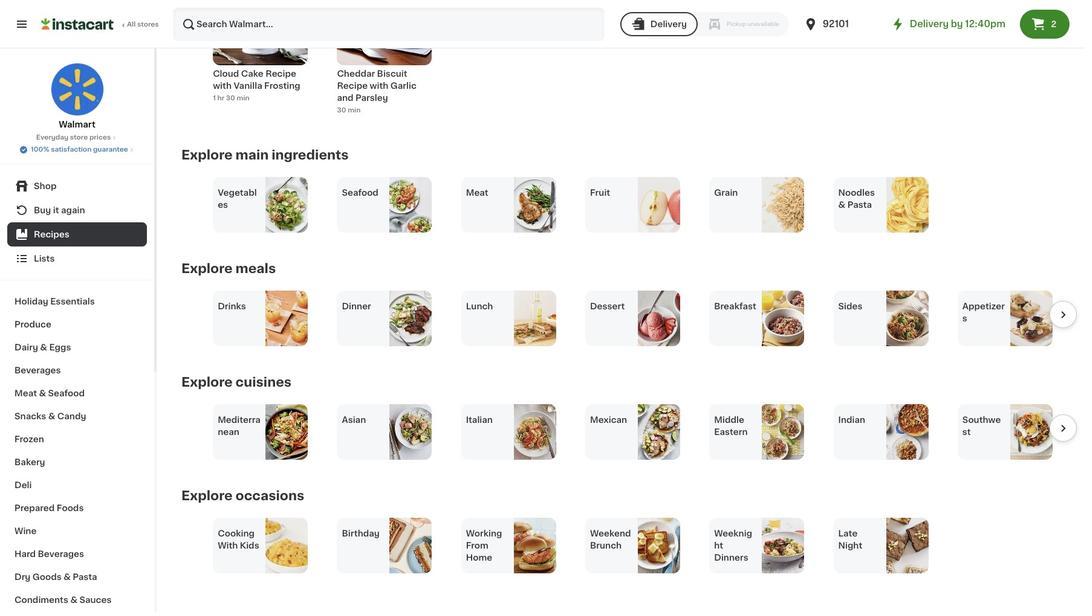 Task type: vqa. For each thing, say whether or not it's contained in the screenshot.
the right Delivery
yes



Task type: describe. For each thing, give the bounding box(es) containing it.
weekend brunch
[[591, 530, 631, 550]]

cooking with kids
[[218, 530, 259, 550]]

& for meat
[[39, 390, 46, 398]]

cooking
[[218, 530, 255, 538]]

asian
[[342, 416, 366, 424]]

delivery button
[[621, 12, 698, 36]]

meat for meat
[[466, 188, 489, 197]]

0 horizontal spatial pasta
[[73, 574, 97, 582]]

home
[[466, 554, 493, 562]]

holiday essentials link
[[7, 290, 147, 313]]

bakery link
[[7, 451, 147, 474]]

middle eastern
[[715, 416, 748, 437]]

instacart logo image
[[41, 17, 114, 31]]

deli
[[15, 482, 32, 490]]

sides
[[839, 302, 863, 311]]

grain link
[[710, 177, 805, 233]]

everyday store prices
[[36, 134, 111, 141]]

delivery for delivery by 12:40pm
[[910, 19, 949, 28]]

explore for explore occasions
[[182, 490, 233, 502]]

condiments
[[15, 597, 68, 605]]

0 horizontal spatial 30
[[226, 94, 235, 101]]

holiday
[[15, 298, 48, 306]]

service type group
[[621, 12, 789, 36]]

weekend brunch link
[[586, 518, 681, 574]]

occasions
[[236, 490, 304, 502]]

noodles & pasta
[[839, 188, 875, 209]]

1 vertical spatial beverages
[[38, 551, 84, 559]]

explore for explore cuisines
[[182, 376, 233, 389]]

ht
[[715, 542, 724, 550]]

breakfast link
[[710, 291, 805, 346]]

vanilla
[[234, 81, 262, 90]]

meals
[[236, 262, 276, 275]]

buy
[[34, 206, 51, 215]]

southwe st
[[963, 416, 1002, 437]]

sauces
[[80, 597, 112, 605]]

& right goods
[[64, 574, 71, 582]]

snacks & candy link
[[7, 405, 147, 428]]

by
[[952, 19, 964, 28]]

recipe for frosting
[[266, 69, 296, 78]]

eastern
[[715, 428, 748, 437]]

mediterra nean link
[[213, 404, 308, 460]]

all
[[127, 21, 136, 28]]

vegetabl es link
[[213, 177, 308, 233]]

explore meals
[[182, 262, 276, 275]]

drinks link
[[213, 291, 308, 346]]

cooking with kids link
[[213, 518, 308, 574]]

again
[[61, 206, 85, 215]]

working from home
[[466, 530, 502, 562]]

mexican link
[[586, 404, 681, 460]]

recipes
[[34, 231, 69, 239]]

asian link
[[337, 404, 432, 460]]

cloud cake recipe with vanilla frosting
[[213, 69, 301, 90]]

1 horizontal spatial 30
[[337, 107, 346, 113]]

meat for meat & seafood
[[15, 390, 37, 398]]

prepared foods
[[15, 505, 84, 513]]

weeknig ht dinners
[[715, 530, 753, 562]]

mexican
[[591, 416, 628, 424]]

southwe
[[963, 416, 1002, 424]]

meat & seafood link
[[7, 382, 147, 405]]

all stores link
[[41, 7, 160, 41]]

dinners
[[715, 554, 749, 562]]

dessert
[[591, 302, 625, 311]]

condiments & sauces
[[15, 597, 112, 605]]

dry
[[15, 574, 30, 582]]

with for cloud
[[213, 81, 232, 90]]

working from home link
[[461, 518, 556, 574]]

& for snacks
[[48, 413, 55, 421]]

cake
[[241, 69, 264, 78]]

brunch
[[591, 542, 622, 550]]

vegetabl es
[[218, 188, 257, 209]]

2
[[1052, 20, 1057, 28]]

candy
[[57, 413, 86, 421]]

delivery by 12:40pm
[[910, 19, 1006, 28]]

item carousel region for explore meals
[[182, 291, 1078, 346]]

meat & seafood
[[15, 390, 85, 398]]

s
[[963, 314, 968, 323]]

vegetabl
[[218, 188, 257, 197]]

cuisines
[[236, 376, 292, 389]]

explore occasions
[[182, 490, 304, 502]]

lunch
[[466, 302, 493, 311]]

wine
[[15, 528, 37, 536]]

prices
[[89, 134, 111, 141]]

shop link
[[7, 174, 147, 198]]

birthday
[[342, 530, 380, 538]]

noodles
[[839, 188, 875, 197]]

mediterra
[[218, 416, 261, 424]]

lists link
[[7, 247, 147, 271]]

& for noodles
[[839, 201, 846, 209]]

walmart logo image
[[51, 63, 104, 116]]

st
[[963, 428, 972, 437]]

noodles & pasta link
[[834, 177, 929, 233]]

middle
[[715, 416, 745, 424]]

1 vertical spatial seafood
[[48, 390, 85, 398]]

with for cheddar
[[370, 81, 389, 90]]



Task type: locate. For each thing, give the bounding box(es) containing it.
goods
[[33, 574, 62, 582]]

3 explore from the top
[[182, 376, 233, 389]]

0 horizontal spatial recipe
[[266, 69, 296, 78]]

recipes link
[[7, 223, 147, 247]]

appetizer s link
[[958, 291, 1053, 346]]

meat
[[466, 188, 489, 197], [15, 390, 37, 398]]

& up snacks & candy
[[39, 390, 46, 398]]

middle eastern link
[[710, 404, 805, 460]]

parsley
[[356, 93, 388, 102]]

pasta up condiments & sauces link
[[73, 574, 97, 582]]

& left sauces
[[70, 597, 77, 605]]

30 min
[[337, 107, 361, 113]]

store
[[70, 134, 88, 141]]

beverages down the dairy & eggs
[[15, 367, 61, 375]]

with
[[213, 81, 232, 90], [370, 81, 389, 90]]

produce
[[15, 321, 51, 329]]

appetizer s
[[963, 302, 1006, 323]]

30
[[226, 94, 235, 101], [337, 107, 346, 113]]

30 down 'and'
[[337, 107, 346, 113]]

cloud
[[213, 69, 239, 78]]

with up parsley
[[370, 81, 389, 90]]

1 item carousel region from the top
[[182, 291, 1078, 346]]

prepared foods link
[[7, 497, 147, 520]]

2 explore from the top
[[182, 262, 233, 275]]

dairy & eggs link
[[7, 336, 147, 359]]

pasta inside "noodles & pasta"
[[848, 201, 872, 209]]

explore for explore meals
[[182, 262, 233, 275]]

explore up cooking in the left of the page
[[182, 490, 233, 502]]

0 horizontal spatial with
[[213, 81, 232, 90]]

from
[[466, 542, 489, 550]]

delivery by 12:40pm link
[[891, 17, 1006, 31]]

weekend
[[591, 530, 631, 538]]

frosting
[[264, 81, 301, 90]]

essentials
[[50, 298, 95, 306]]

&
[[839, 201, 846, 209], [40, 344, 47, 352], [39, 390, 46, 398], [48, 413, 55, 421], [64, 574, 71, 582], [70, 597, 77, 605]]

meat link
[[461, 177, 556, 233]]

walmart link
[[51, 63, 104, 131]]

1 horizontal spatial pasta
[[848, 201, 872, 209]]

1 explore from the top
[[182, 149, 233, 161]]

30 right hr
[[226, 94, 235, 101]]

0 vertical spatial min
[[237, 94, 250, 101]]

min down 'and'
[[348, 107, 361, 113]]

frozen link
[[7, 428, 147, 451]]

delivery
[[910, 19, 949, 28], [651, 20, 687, 28]]

0 horizontal spatial min
[[237, 94, 250, 101]]

item carousel region
[[182, 291, 1078, 346], [182, 404, 1078, 460]]

es
[[218, 201, 228, 209]]

kids
[[240, 542, 259, 550]]

1 vertical spatial 30
[[337, 107, 346, 113]]

1
[[213, 94, 216, 101]]

1 horizontal spatial recipe
[[337, 81, 368, 90]]

beverages
[[15, 367, 61, 375], [38, 551, 84, 559]]

min
[[237, 94, 250, 101], [348, 107, 361, 113]]

& inside "noodles & pasta"
[[839, 201, 846, 209]]

1 horizontal spatial delivery
[[910, 19, 949, 28]]

0 vertical spatial seafood
[[342, 188, 379, 197]]

0 horizontal spatial seafood
[[48, 390, 85, 398]]

seafood
[[342, 188, 379, 197], [48, 390, 85, 398]]

1 with from the left
[[213, 81, 232, 90]]

lunch link
[[461, 291, 556, 346]]

recipe inside cheddar biscuit recipe with garlic and parsley
[[337, 81, 368, 90]]

12:40pm
[[966, 19, 1006, 28]]

100% satisfaction guarantee
[[31, 146, 128, 153]]

1 vertical spatial min
[[348, 107, 361, 113]]

with inside cloud cake recipe with vanilla frosting
[[213, 81, 232, 90]]

fruit
[[591, 188, 611, 197]]

explore for explore main ingredients
[[182, 149, 233, 161]]

dinner link
[[337, 291, 432, 346]]

snacks
[[15, 413, 46, 421]]

italian
[[466, 416, 493, 424]]

& for dairy
[[40, 344, 47, 352]]

dinner
[[342, 302, 371, 311]]

0 vertical spatial beverages
[[15, 367, 61, 375]]

all stores
[[127, 21, 159, 28]]

explore cuisines
[[182, 376, 292, 389]]

explore main ingredients
[[182, 149, 349, 161]]

recipe down cheddar
[[337, 81, 368, 90]]

hard beverages
[[15, 551, 84, 559]]

dessert link
[[586, 291, 681, 346]]

0 vertical spatial pasta
[[848, 201, 872, 209]]

1 hr 30 min
[[213, 94, 250, 101]]

0 vertical spatial 30
[[226, 94, 235, 101]]

1 vertical spatial pasta
[[73, 574, 97, 582]]

& down noodles
[[839, 201, 846, 209]]

1 horizontal spatial meat
[[466, 188, 489, 197]]

item carousel region containing drinks
[[182, 291, 1078, 346]]

recipe
[[266, 69, 296, 78], [337, 81, 368, 90]]

it
[[53, 206, 59, 215]]

None search field
[[173, 7, 605, 41]]

1 horizontal spatial min
[[348, 107, 361, 113]]

late
[[839, 530, 858, 538]]

shop
[[34, 182, 57, 191]]

0 vertical spatial item carousel region
[[182, 291, 1078, 346]]

bakery
[[15, 459, 45, 467]]

delivery for delivery
[[651, 20, 687, 28]]

produce link
[[7, 313, 147, 336]]

4 explore from the top
[[182, 490, 233, 502]]

prepared
[[15, 505, 55, 513]]

& for condiments
[[70, 597, 77, 605]]

walmart
[[59, 120, 95, 129]]

0 vertical spatial meat
[[466, 188, 489, 197]]

& left candy
[[48, 413, 55, 421]]

dairy
[[15, 344, 38, 352]]

0 horizontal spatial delivery
[[651, 20, 687, 28]]

recipe for and
[[337, 81, 368, 90]]

garlic
[[391, 81, 417, 90]]

lists
[[34, 255, 55, 263]]

beverages up dry goods & pasta
[[38, 551, 84, 559]]

& left the eggs
[[40, 344, 47, 352]]

1 vertical spatial recipe
[[337, 81, 368, 90]]

1 vertical spatial meat
[[15, 390, 37, 398]]

recipe inside cloud cake recipe with vanilla frosting
[[266, 69, 296, 78]]

Search field
[[174, 8, 604, 40]]

item carousel region for explore cuisines
[[182, 404, 1078, 460]]

2 item carousel region from the top
[[182, 404, 1078, 460]]

biscuit
[[377, 69, 408, 78]]

wine link
[[7, 520, 147, 543]]

2 with from the left
[[370, 81, 389, 90]]

hr
[[218, 94, 225, 101]]

0 vertical spatial recipe
[[266, 69, 296, 78]]

guarantee
[[93, 146, 128, 153]]

beverages inside 'link'
[[15, 367, 61, 375]]

buy it again
[[34, 206, 85, 215]]

grain
[[715, 188, 738, 197]]

with inside cheddar biscuit recipe with garlic and parsley
[[370, 81, 389, 90]]

min down vanilla on the top of the page
[[237, 94, 250, 101]]

explore left main
[[182, 149, 233, 161]]

working
[[466, 530, 502, 538]]

recipe up frosting
[[266, 69, 296, 78]]

pasta down noodles
[[848, 201, 872, 209]]

explore up drinks
[[182, 262, 233, 275]]

drinks
[[218, 302, 246, 311]]

delivery inside button
[[651, 20, 687, 28]]

1 horizontal spatial seafood
[[342, 188, 379, 197]]

everyday store prices link
[[36, 133, 118, 143]]

everyday
[[36, 134, 68, 141]]

fruit link
[[586, 177, 681, 233]]

1 vertical spatial item carousel region
[[182, 404, 1078, 460]]

explore up mediterra
[[182, 376, 233, 389]]

weeknig
[[715, 530, 753, 538]]

item carousel region containing mediterra nean
[[182, 404, 1078, 460]]

0 horizontal spatial meat
[[15, 390, 37, 398]]

1 horizontal spatial with
[[370, 81, 389, 90]]

eggs
[[49, 344, 71, 352]]

and
[[337, 93, 354, 102]]

sides link
[[834, 291, 929, 346]]

beverages link
[[7, 359, 147, 382]]

with up hr
[[213, 81, 232, 90]]

with
[[218, 542, 238, 550]]



